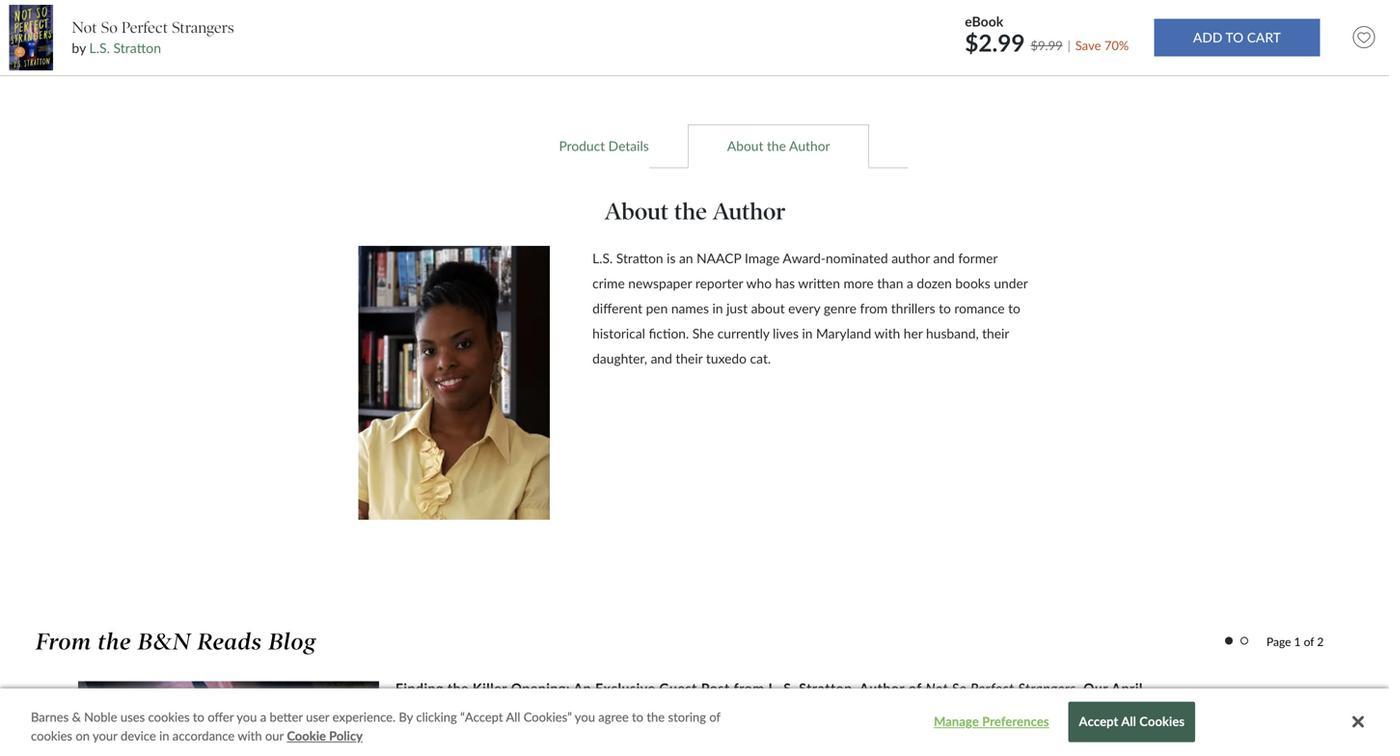 Task type: describe. For each thing, give the bounding box(es) containing it.
by for by courtney evan tate
[[106, 19, 119, 34]]

about inside "tab panel"
[[605, 197, 669, 226]]

has
[[775, 275, 795, 291]]

with inside l.s. stratton is an naacp image award-nominated author and former crime newspaper reporter who has written more than a dozen books under different pen names in just about every genre from thrillers to romance to historical fiction. she currently lives in maryland with her husband, their daughter, and their tuxedo cat.
[[874, 325, 900, 341]]

product
[[559, 138, 605, 154]]

perfect inside the not so perfect strangers by l.s. stratton
[[121, 18, 168, 37]]

just
[[726, 300, 748, 316]]

stratton,
[[799, 680, 856, 696]]

all inside barnes & noble uses cookies to offer you a better user experience. by clicking "accept all cookies" you agree to the storing of cookies on your device in accordance with our
[[506, 709, 520, 725]]

to inside the a reimagining of alfred hitchcock's strangers on a train, this domestic thriller is a study in truth lies, trust, and suspicion. two women trying to help each other get out of unhappy marriages find themselves on a collision cours
[[570, 745, 583, 755]]

an
[[679, 250, 693, 266]]

our
[[1083, 680, 1108, 696]]

tuxedo
[[706, 350, 747, 366]]

suspicion.
[[395, 745, 454, 755]]

find
[[858, 745, 881, 755]]

strangers inside the not so perfect strangers by l.s. stratton
[[172, 18, 234, 37]]

each
[[615, 745, 643, 755]]

killer
[[473, 680, 507, 696]]

currently
[[717, 325, 769, 341]]

accept all cookies button
[[1068, 702, 1195, 742]]

thriller
[[816, 722, 854, 738]]

evan
[[176, 19, 203, 34]]

trying
[[532, 745, 567, 755]]

l.
[[768, 680, 780, 696]]

with inside barnes & noble uses cookies to offer you a better user experience. by clicking "accept all cookies" you agree to the storing of cookies on your device in accordance with our
[[238, 728, 262, 744]]

b&n reads blog
[[138, 628, 317, 656]]

reimagining
[[408, 722, 476, 738]]

l.s. inside the not so perfect strangers by l.s. stratton
[[89, 40, 110, 56]]

study
[[880, 722, 913, 738]]

genre
[[824, 300, 857, 316]]

courtney evan tate link
[[122, 19, 229, 34]]

to up accordance on the bottom left
[[193, 709, 204, 725]]

l.s. stratton link
[[89, 40, 161, 56]]

storing
[[668, 709, 706, 725]]

on inside barnes & noble uses cookies to offer you a better user experience. by clicking "accept all cookies" you agree to the storing of cookies on your device in accordance with our
[[76, 728, 90, 744]]

1 vertical spatial not
[[925, 680, 948, 696]]

0 vertical spatial and
[[933, 250, 955, 266]]

agree
[[598, 709, 629, 725]]

naacp
[[696, 250, 741, 266]]

cookies
[[1139, 714, 1185, 729]]

product details link
[[520, 124, 688, 168]]

from the b&n reads blog
[[36, 628, 317, 656]]

former
[[958, 250, 998, 266]]

of left 2
[[1304, 635, 1314, 649]]

pick
[[506, 699, 534, 716]]

alfred
[[494, 722, 531, 738]]

marriages
[[797, 745, 854, 755]]

of up the two
[[479, 722, 491, 738]]

l.s. stratton is an naacp image award-nominated author and former crime newspaper reporter who has written more than a dozen books under different pen names in just about every genre from thrillers to romance to historical fiction. she currently lives in maryland with her husband, their daughter, and their tuxedo cat.
[[592, 250, 1028, 366]]

historical
[[592, 325, 645, 341]]

accept
[[1079, 714, 1118, 729]]

about inside "link"
[[727, 138, 763, 154]]

1 a from the left
[[395, 722, 404, 738]]

guest
[[659, 680, 697, 696]]

by for by
[[1013, 19, 1030, 34]]

$9.99
[[1031, 38, 1063, 53]]

themselves
[[884, 745, 951, 755]]

strangers inside the a reimagining of alfred hitchcock's strangers on a train, this domestic thriller is a study in truth lies, trust, and suspicion. two women trying to help each other get out of unhappy marriages find themselves on a collision cours
[[606, 722, 661, 738]]

a up find
[[870, 722, 877, 738]]

1
[[1294, 635, 1301, 649]]

not so perfect strangers image
[[9, 5, 53, 71]]

on
[[665, 722, 683, 738]]

in left the 'just'
[[712, 300, 723, 316]]

about the author inside "link"
[[727, 138, 830, 154]]

april
[[1111, 680, 1143, 696]]

better
[[270, 709, 303, 725]]

in right the lives
[[802, 325, 813, 341]]

on inside the a reimagining of alfred hitchcock's strangers on a train, this domestic thriller is a study in truth lies, trust, and suspicion. two women trying to help each other get out of unhappy marriages find themselves on a collision cours
[[954, 745, 969, 755]]

she
[[692, 325, 714, 341]]

by for by stephanie decarolis
[[1157, 19, 1170, 34]]

by stephanie decarolis
[[1157, 19, 1284, 34]]

cookie
[[287, 728, 326, 744]]

so inside the not so perfect strangers by l.s. stratton
[[101, 18, 118, 37]]

a inside l.s. stratton is an naacp image award-nominated author and former crime newspaper reporter who has written more than a dozen books under different pen names in just about every genre from thrillers to romance to historical fiction. she currently lives in maryland with her husband, their daughter, and their tuxedo cat.
[[907, 275, 913, 291]]

reporter
[[695, 275, 743, 291]]

&
[[72, 709, 81, 725]]

manage preferences
[[934, 714, 1049, 729]]

written
[[798, 275, 840, 291]]

romance
[[954, 300, 1005, 316]]

page 1 of 2
[[1267, 635, 1324, 649]]

$2.99 $9.99
[[965, 29, 1063, 57]]

manage preferences button
[[931, 703, 1052, 741]]

$2.99
[[965, 29, 1025, 57]]

every
[[788, 300, 820, 316]]

is inside l.s. stratton is an naacp image award-nominated author and former crime newspaper reporter who has written more than a dozen books under different pen names in just about every genre from thrillers to romance to historical fiction. she currently lives in maryland with her husband, their daughter, and their tuxedo cat.
[[667, 250, 676, 266]]

tab list containing product details
[[45, 124, 1344, 168]]

2
[[1317, 635, 1324, 649]]

image
[[745, 250, 780, 266]]

cookie policy link
[[287, 727, 363, 746]]

s.
[[783, 680, 795, 696]]

who
[[746, 275, 772, 291]]

in inside the a reimagining of alfred hitchcock's strangers on a train, this domestic thriller is a study in truth lies, trust, and suspicion. two women trying to help each other get out of unhappy marriages find themselves on a collision cours
[[916, 722, 927, 738]]

barnes & noble uses cookies to offer you a better user experience. by clicking "accept all cookies" you agree to the storing of cookies on your device in accordance with our
[[31, 709, 720, 744]]

0 vertical spatial cookies
[[148, 709, 190, 725]]

to up the "husband,"
[[939, 300, 951, 316]]

page
[[1267, 635, 1291, 649]]

accordance
[[172, 728, 235, 744]]

0 horizontal spatial their
[[676, 350, 703, 366]]

details
[[608, 138, 649, 154]]

women
[[485, 745, 529, 755]]



Task type: locate. For each thing, give the bounding box(es) containing it.
is left an
[[667, 250, 676, 266]]

2 vertical spatial and
[[1024, 722, 1046, 738]]

our
[[265, 728, 284, 744]]

not up the manage
[[925, 680, 948, 696]]

names
[[671, 300, 709, 316]]

in right device
[[159, 728, 169, 744]]

1 vertical spatial and
[[651, 350, 672, 366]]

2 horizontal spatial and
[[1024, 722, 1046, 738]]

1 horizontal spatial cookies
[[148, 709, 190, 725]]

a
[[907, 275, 913, 291], [260, 709, 266, 725], [870, 722, 877, 738], [973, 745, 980, 755]]

0 vertical spatial from
[[860, 300, 888, 316]]

not inside the not so perfect strangers by l.s. stratton
[[72, 18, 97, 37]]

not up the l.s. stratton link
[[72, 18, 97, 37]]

0 vertical spatial perfect
[[121, 18, 168, 37]]

1 vertical spatial from
[[734, 680, 765, 696]]

None submit
[[1154, 19, 1320, 56]]

by
[[399, 709, 413, 725]]

2 horizontal spatial author
[[859, 680, 905, 696]]

lives
[[773, 325, 799, 341]]

with left her
[[874, 325, 900, 341]]

2 vertical spatial author
[[859, 680, 905, 696]]

0 horizontal spatial so
[[101, 18, 118, 37]]

so inside option
[[952, 680, 967, 696]]

"accept
[[460, 709, 503, 725]]

1 horizontal spatial with
[[874, 325, 900, 341]]

to down under
[[1008, 300, 1020, 316]]

trust,
[[990, 722, 1021, 738]]

0 vertical spatial l.s.
[[89, 40, 110, 56]]

domestic
[[758, 722, 812, 738]]

1 horizontal spatial from
[[860, 300, 888, 316]]

0 horizontal spatial is
[[667, 250, 676, 266]]

save 70%
[[1075, 38, 1129, 53]]

is inside the a reimagining of alfred hitchcock's strangers on a train, this domestic thriller is a study in truth lies, trust, and suspicion. two women trying to help each other get out of unhappy marriages find themselves on a collision cours
[[858, 722, 867, 738]]

0 vertical spatial about the author
[[727, 138, 830, 154]]

a up suspicion.
[[395, 722, 404, 738]]

and right trust,
[[1024, 722, 1046, 738]]

experience.
[[332, 709, 396, 725]]

to right agree
[[632, 709, 643, 725]]

2 a from the left
[[686, 722, 695, 738]]

is
[[667, 250, 676, 266], [858, 722, 867, 738]]

stratton inside l.s. stratton is an naacp image award-nominated author and former crime newspaper reporter who has written more than a dozen books under different pen names in just about every genre from thrillers to romance to historical fiction. she currently lives in maryland with her husband, their daughter, and their tuxedo cat.
[[616, 250, 663, 266]]

0 horizontal spatial author
[[713, 197, 786, 226]]

opening:
[[511, 680, 570, 696]]

tate
[[206, 19, 229, 34]]

so up the l.s. stratton link
[[101, 18, 118, 37]]

offer
[[208, 709, 234, 725]]

on down &
[[76, 728, 90, 744]]

2 you from the left
[[575, 709, 595, 725]]

0 horizontal spatial about
[[605, 197, 669, 226]]

stephanie decarolis link
[[1173, 19, 1284, 34]]

out
[[704, 745, 724, 755]]

0 horizontal spatial cookies
[[31, 728, 72, 744]]

cookies up device
[[148, 709, 190, 725]]

under
[[994, 275, 1028, 291]]

the inside "link"
[[767, 138, 786, 154]]

0 vertical spatial on
[[76, 728, 90, 744]]

hitchcock's
[[534, 722, 602, 738]]

1 vertical spatial about the author
[[605, 197, 786, 226]]

0 vertical spatial stratton
[[113, 40, 161, 56]]

a right than
[[907, 275, 913, 291]]

the inside "tab panel"
[[674, 197, 707, 226]]

1 vertical spatial l.s.
[[592, 250, 613, 266]]

1 horizontal spatial is
[[858, 722, 867, 738]]

0 horizontal spatial not
[[72, 18, 97, 37]]

a down 'lies,'
[[973, 745, 980, 755]]

more
[[843, 275, 874, 291]]

1 vertical spatial with
[[238, 728, 262, 744]]

1 horizontal spatial all
[[1121, 714, 1136, 729]]

and inside the a reimagining of alfred hitchcock's strangers on a train, this domestic thriller is a study in truth lies, trust, and suspicion. two women trying to help each other get out of unhappy marriages find themselves on a collision cours
[[1024, 722, 1046, 738]]

1 vertical spatial cookies
[[31, 728, 72, 744]]

on
[[76, 728, 90, 744], [954, 745, 969, 755]]

the inside barnes & noble uses cookies to offer you a better user experience. by clicking "accept all cookies" you agree to the storing of cookies on your device in accordance with our
[[647, 709, 665, 725]]

0 horizontal spatial strangers
[[172, 18, 234, 37]]

to down hitchcock's
[[570, 745, 583, 755]]

and down fiction.
[[651, 350, 672, 366]]

collision
[[983, 745, 1031, 755]]

author inside option
[[859, 680, 905, 696]]

a inside barnes & noble uses cookies to offer you a better user experience. by clicking "accept all cookies" you agree to the storing of cookies on your device in accordance with our
[[260, 709, 266, 725]]

fiction.
[[649, 325, 689, 341]]

stratton inside the not so perfect strangers by l.s. stratton
[[113, 40, 161, 56]]

1 horizontal spatial on
[[954, 745, 969, 755]]

tab list
[[45, 124, 1344, 168]]

by left stephanie
[[1157, 19, 1170, 34]]

1 vertical spatial so
[[952, 680, 967, 696]]

unhappy
[[743, 745, 793, 755]]

1 vertical spatial their
[[676, 350, 703, 366]]

finding the killer opening: an exclusive guest post from l. s. stratton, author of not so perfect strangers
[[395, 680, 1076, 696]]

and
[[933, 250, 955, 266], [651, 350, 672, 366], [1024, 722, 1046, 738]]

this
[[733, 722, 755, 738]]

about the author tab panel
[[344, 168, 1046, 575]]

and up "dozen" on the top of the page
[[933, 250, 955, 266]]

daughter,
[[592, 350, 647, 366]]

nominated
[[826, 250, 888, 266]]

exclusive
[[595, 680, 655, 696]]

1 horizontal spatial perfect
[[970, 680, 1014, 696]]

post
[[701, 680, 730, 696]]

preferences
[[982, 714, 1049, 729]]

not so perfect strangers by l.s. stratton
[[72, 18, 234, 56]]

0 horizontal spatial l.s.
[[89, 40, 110, 56]]

from left l.
[[734, 680, 765, 696]]

not
[[72, 18, 97, 37], [925, 680, 948, 696]]

their down romance
[[982, 325, 1009, 341]]

0 horizontal spatial from
[[734, 680, 765, 696]]

stratton up newspaper
[[616, 250, 663, 266]]

1 vertical spatial is
[[858, 722, 867, 738]]

ebook
[[965, 13, 1003, 29]]

1 horizontal spatial you
[[575, 709, 595, 725]]

a
[[395, 722, 404, 738], [686, 722, 695, 738]]

1 vertical spatial strangers
[[1018, 680, 1076, 696]]

author
[[891, 250, 930, 266]]

thrillers
[[891, 300, 935, 316]]

an
[[573, 680, 591, 696]]

you right offer
[[237, 709, 257, 725]]

so up the manage
[[952, 680, 967, 696]]

add to wishlist image
[[1348, 22, 1380, 53]]

1 horizontal spatial about
[[727, 138, 763, 154]]

other
[[646, 745, 678, 755]]

1 vertical spatial stratton
[[616, 250, 663, 266]]

about the author inside "tab panel"
[[605, 197, 786, 226]]

perfect up manage preferences
[[970, 680, 1014, 696]]

from inside l.s. stratton is an naacp image award-nominated author and former crime newspaper reporter who has written more than a dozen books under different pen names in just about every genre from thrillers to romance to historical fiction. she currently lives in maryland with her husband, their daughter, and their tuxedo cat.
[[860, 300, 888, 316]]

user
[[306, 709, 329, 725]]

, our april mystery/thriller pick
[[395, 680, 1143, 716]]

noble
[[84, 709, 117, 725]]

1 horizontal spatial their
[[982, 325, 1009, 341]]

dozen
[[917, 275, 952, 291]]

,
[[1076, 680, 1080, 696]]

0 horizontal spatial all
[[506, 709, 520, 725]]

their down she
[[676, 350, 703, 366]]

than
[[877, 275, 903, 291]]

in up the themselves
[[916, 722, 927, 738]]

by inside the not so perfect strangers by l.s. stratton
[[72, 40, 86, 56]]

with
[[874, 325, 900, 341], [238, 728, 262, 744]]

1 horizontal spatial and
[[933, 250, 955, 266]]

mystery/thriller
[[395, 699, 502, 716]]

0 horizontal spatial you
[[237, 709, 257, 725]]

by left the l.s. stratton link
[[72, 40, 86, 56]]

1 vertical spatial perfect
[[970, 680, 1014, 696]]

0 horizontal spatial a
[[395, 722, 404, 738]]

1 vertical spatial about
[[605, 197, 669, 226]]

train,
[[698, 722, 730, 738]]

option
[[78, 679, 1253, 755]]

l.s. right not so perfect strangers image
[[89, 40, 110, 56]]

on down 'lies,'
[[954, 745, 969, 755]]

0 vertical spatial strangers
[[172, 18, 234, 37]]

with left our
[[238, 728, 262, 744]]

by up the l.s. stratton link
[[106, 19, 119, 34]]

l.s. up crime
[[592, 250, 613, 266]]

by right the ebook
[[1013, 19, 1030, 34]]

l.s. inside l.s. stratton is an naacp image award-nominated author and former crime newspaper reporter who has written more than a dozen books under different pen names in just about every genre from thrillers to romance to historical fiction. she currently lives in maryland with her husband, their daughter, and their tuxedo cat.
[[592, 250, 613, 266]]

0 horizontal spatial stratton
[[113, 40, 161, 56]]

0 vertical spatial is
[[667, 250, 676, 266]]

0 vertical spatial with
[[874, 325, 900, 341]]

perfect up the l.s. stratton link
[[121, 18, 168, 37]]

0 vertical spatial not
[[72, 18, 97, 37]]

1 horizontal spatial a
[[686, 722, 695, 738]]

the
[[767, 138, 786, 154], [674, 197, 707, 226], [98, 628, 131, 656], [447, 680, 469, 696], [647, 709, 665, 725]]

cookies down the barnes at the bottom of page
[[31, 728, 72, 744]]

of right out in the bottom right of the page
[[727, 745, 739, 755]]

their
[[982, 325, 1009, 341], [676, 350, 703, 366]]

author inside "link"
[[789, 138, 830, 154]]

0 horizontal spatial with
[[238, 728, 262, 744]]

cat.
[[750, 350, 771, 366]]

stephanie
[[1173, 19, 1228, 34]]

a right on
[[686, 722, 695, 738]]

tab panel
[[0, 168, 358, 559]]

0 horizontal spatial on
[[76, 728, 90, 744]]

maryland
[[816, 325, 871, 341]]

1 vertical spatial author
[[713, 197, 786, 226]]

in
[[712, 300, 723, 316], [802, 325, 813, 341], [916, 722, 927, 738], [159, 728, 169, 744]]

help
[[586, 745, 611, 755]]

1 horizontal spatial l.s.
[[592, 250, 613, 266]]

of
[[1304, 635, 1314, 649], [908, 680, 922, 696], [709, 709, 720, 725], [479, 722, 491, 738], [727, 745, 739, 755]]

books
[[955, 275, 990, 291]]

clicking
[[416, 709, 457, 725]]

all right accept
[[1121, 714, 1136, 729]]

all right "accept
[[506, 709, 520, 725]]

1 horizontal spatial stratton
[[616, 250, 663, 266]]

option containing finding the killer opening: an exclusive guest post from l. s. stratton, author of
[[78, 679, 1253, 755]]

is up find
[[858, 722, 867, 738]]

award-
[[783, 250, 826, 266]]

device
[[121, 728, 156, 744]]

get
[[681, 745, 700, 755]]

two
[[457, 745, 482, 755]]

1 horizontal spatial so
[[952, 680, 967, 696]]

0 vertical spatial about
[[727, 138, 763, 154]]

stratton down courtney
[[113, 40, 161, 56]]

0 vertical spatial their
[[982, 325, 1009, 341]]

a reimagining of alfred hitchcock's strangers on a train, this domestic thriller is a study in truth lies, trust, and suspicion. two women trying to help each other get out of unhappy marriages find themselves on a collision cours
[[395, 722, 1074, 755]]

her
[[904, 325, 923, 341]]

cookie policy
[[287, 728, 363, 744]]

1 horizontal spatial strangers
[[606, 722, 661, 738]]

2 vertical spatial strangers
[[606, 722, 661, 738]]

author
[[789, 138, 830, 154], [713, 197, 786, 226], [859, 680, 905, 696]]

1 horizontal spatial not
[[925, 680, 948, 696]]

different
[[592, 300, 642, 316]]

0 vertical spatial so
[[101, 18, 118, 37]]

all inside accept all cookies button
[[1121, 714, 1136, 729]]

a up our
[[260, 709, 266, 725]]

0 horizontal spatial perfect
[[121, 18, 168, 37]]

barnes
[[31, 709, 69, 725]]

of inside barnes & noble uses cookies to offer you a better user experience. by clicking "accept all cookies" you agree to the storing of cookies on your device in accordance with our
[[709, 709, 720, 725]]

uses
[[120, 709, 145, 725]]

0 horizontal spatial and
[[651, 350, 672, 366]]

from down more
[[860, 300, 888, 316]]

0 vertical spatial author
[[789, 138, 830, 154]]

privacy alert dialog
[[0, 689, 1389, 755]]

1 horizontal spatial author
[[789, 138, 830, 154]]

author inside "tab panel"
[[713, 197, 786, 226]]

from
[[36, 628, 91, 656]]

1 you from the left
[[237, 709, 257, 725]]

by courtney evan tate
[[106, 19, 229, 34]]

l.s.
[[89, 40, 110, 56], [592, 250, 613, 266]]

you left agree
[[575, 709, 595, 725]]

lies,
[[964, 722, 986, 738]]

1 vertical spatial on
[[954, 745, 969, 755]]

cookies
[[148, 709, 190, 725], [31, 728, 72, 744]]

finding the killer opening: an exclusive guest post from l. s. stratton, author of <i>not so perfect strangers</i>, our april mystery/thriller pick image
[[78, 682, 379, 755]]

of up study
[[908, 680, 922, 696]]

about the author link
[[688, 124, 869, 168]]

you
[[237, 709, 257, 725], [575, 709, 595, 725]]

2 horizontal spatial strangers
[[1018, 680, 1076, 696]]

of right "storing"
[[709, 709, 720, 725]]

in inside barnes & noble uses cookies to offer you a better user experience. by clicking "accept all cookies" you agree to the storing of cookies on your device in accordance with our
[[159, 728, 169, 744]]



Task type: vqa. For each thing, say whether or not it's contained in the screenshot.
and inside the A reimagining of Alfred Hitchcock's Strangers On A Train, this domestic thriller is a study in truth lies, trust, and suspicion. Two women trying to help each other get out of unhappy marriages find themselves on a collision cours
yes



